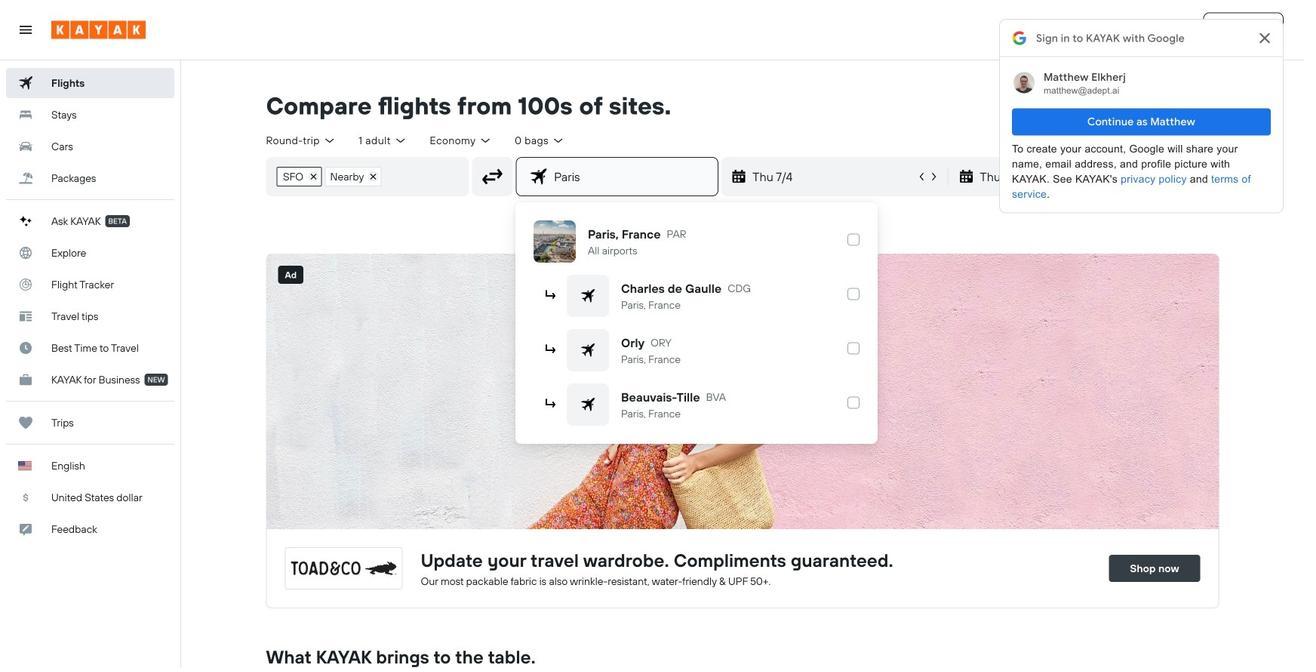 Task type: vqa. For each thing, say whether or not it's contained in the screenshot.
SWAP DEPARTURE AIRPORT AND DESTINATION AIRPORT "image"
yes



Task type: locate. For each thing, give the bounding box(es) containing it.
list item
[[277, 167, 322, 186], [325, 167, 381, 186]]

0 horizontal spatial list item
[[277, 167, 322, 186]]

list box
[[528, 214, 866, 432]]

2 list item from the left
[[325, 167, 381, 186]]

united states (english) image
[[18, 461, 32, 470]]

Trip type Round-trip field
[[266, 133, 336, 148]]

1 horizontal spatial list item
[[325, 167, 381, 186]]

Flight destination input text field
[[547, 166, 718, 187]]

hpto logo image
[[286, 548, 402, 589]]

list
[[267, 163, 388, 190]]

Cabin type Economy field
[[430, 134, 492, 147]]



Task type: describe. For each thing, give the bounding box(es) containing it.
city:paris, france image
[[534, 220, 576, 263]]

hpto-image element
[[266, 254, 1220, 529]]

navigation menu image
[[18, 22, 33, 37]]

Bags field
[[515, 134, 565, 147]]

Flight origin input text field
[[388, 166, 468, 187]]

swap departure airport and destination airport image
[[478, 162, 507, 191]]

1 list item from the left
[[277, 167, 322, 186]]



